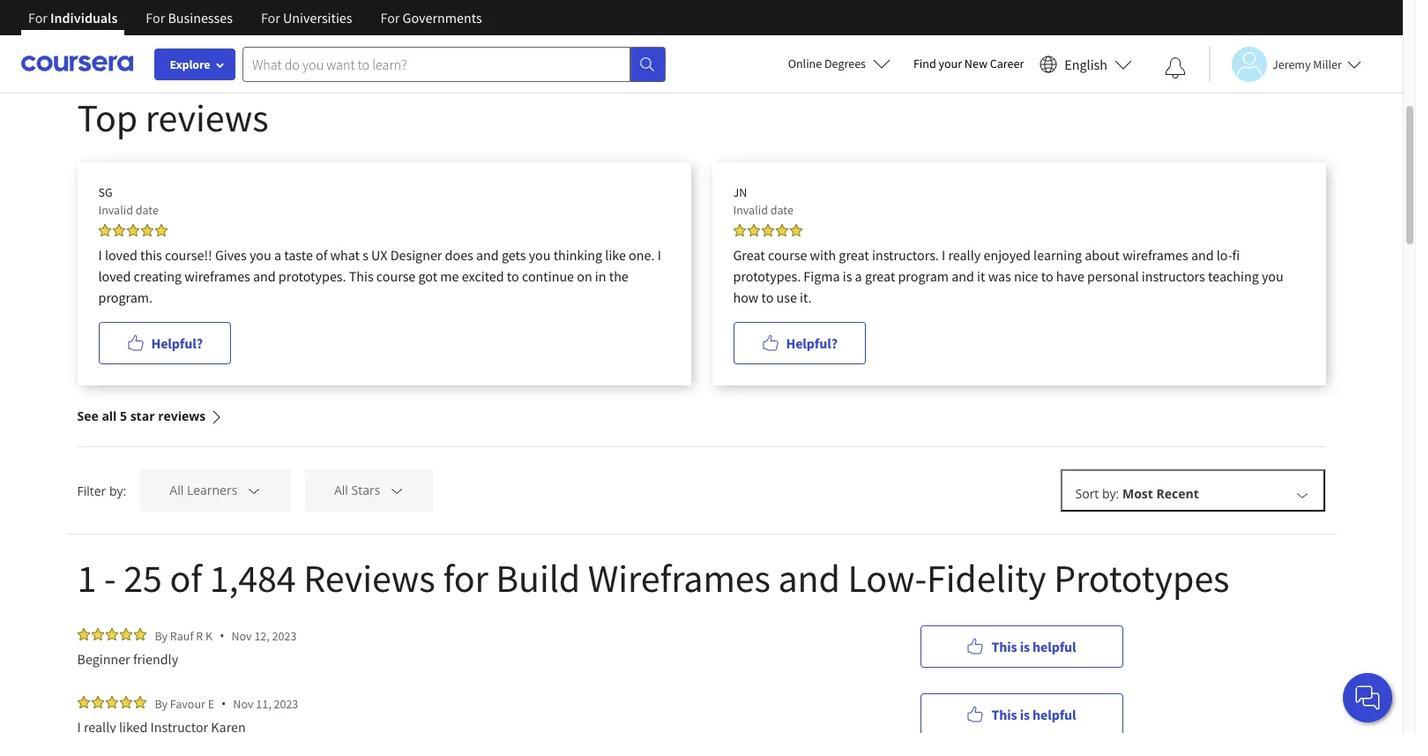 Task type: locate. For each thing, give the bounding box(es) containing it.
beginner
[[77, 650, 130, 668]]

level
[[1011, 10, 1037, 26]]

in
[[638, 10, 649, 26], [595, 267, 606, 285]]

of
[[1230, 10, 1242, 26], [455, 32, 467, 49], [316, 246, 328, 264], [170, 554, 202, 602]]

a right figma
[[855, 267, 862, 285]]

2023 right 12,
[[272, 628, 297, 643]]

1 vertical spatial reviews
[[158, 408, 206, 424]]

2 vertical spatial a
[[855, 267, 862, 285]]

does
[[445, 246, 473, 264]]

for inside 'activities that simulate real-world ux design scenarios. learners who complete the seven courses in this certificate program should be equipped to apply for entry-level jobs as ux designers.  by the end of this course, you will be able to:    - develop a goal statement.     - create two types of storyboards: big picture and close-up.     - understand the difference between low-fidelity and high-fidelity design.     - apply the bas ... view all'
[[957, 10, 974, 26]]

0 horizontal spatial for
[[443, 554, 488, 602]]

for up the 'goal'
[[261, 9, 280, 26]]

1 vertical spatial in
[[595, 267, 606, 285]]

4 for from the left
[[381, 9, 400, 26]]

you inside great course with great instructors. i really enjoyed learning about wireframes and lo-fi prototypes. figma is a great program and it was nice to have personal instructors teaching you how to use it.
[[1262, 267, 1284, 285]]

top
[[77, 94, 138, 142]]

all left stars
[[334, 482, 348, 499]]

0 horizontal spatial course
[[376, 267, 416, 285]]

0 vertical spatial this is helpful button
[[920, 625, 1123, 667]]

1 vertical spatial by
[[155, 628, 168, 643]]

learning
[[1034, 246, 1082, 264]]

wireframes down gives
[[185, 267, 250, 285]]

jeremy miller button
[[1209, 46, 1362, 82]]

0 vertical spatial a
[[245, 32, 252, 49]]

this
[[652, 10, 673, 26], [1245, 10, 1266, 26], [140, 246, 162, 264]]

this is helpful
[[992, 637, 1077, 655], [992, 705, 1077, 723]]

1 prototypes. from the left
[[279, 267, 346, 285]]

reviews down the explore dropdown button
[[145, 94, 269, 142]]

jeremy
[[1273, 56, 1311, 72]]

helpful? down it. at the right of the page
[[786, 334, 838, 352]]

1 horizontal spatial invalid
[[733, 202, 768, 218]]

this for nov
[[992, 705, 1018, 723]]

sort by: most recent
[[1076, 485, 1199, 502]]

for for individuals
[[28, 9, 48, 26]]

to right nice
[[1041, 267, 1054, 285]]

in up close-
[[638, 10, 649, 26]]

program inside 'activities that simulate real-world ux design scenarios. learners who complete the seven courses in this certificate program should be equipped to apply for entry-level jobs as ux designers.  by the end of this course, you will be able to:    - develop a goal statement.     - create two types of storyboards: big picture and close-up.     - understand the difference between low-fidelity and high-fidelity design.     - apply the bas ... view all'
[[736, 10, 786, 26]]

1
[[77, 554, 96, 602]]

2 horizontal spatial this
[[1245, 10, 1266, 26]]

1 vertical spatial for
[[443, 554, 488, 602]]

- left apply
[[1112, 32, 1116, 49]]

seven
[[553, 10, 587, 26]]

0 vertical spatial this
[[349, 267, 374, 285]]

this up 'view all' button
[[1245, 10, 1266, 26]]

2 this is helpful button from the top
[[920, 693, 1123, 733]]

the inside i loved this course!! gives you a taste of what s ux designer does and gets you thinking like one. i loved creating wireframes and prototypes. this course got me excited to continue on in the program.
[[609, 267, 629, 285]]

2 prototypes. from the left
[[733, 267, 801, 285]]

date inside sg invalid date
[[136, 202, 159, 218]]

nov left 11,
[[233, 696, 254, 711]]

for left individuals
[[28, 9, 48, 26]]

2 helpful? button from the left
[[733, 322, 866, 364]]

ux inside i loved this course!! gives you a taste of what s ux designer does and gets you thinking like one. i loved creating wireframes and prototypes. this course got me excited to continue on in the program.
[[371, 246, 388, 264]]

the
[[531, 10, 550, 26], [1183, 10, 1202, 26], [769, 32, 788, 49], [1155, 32, 1174, 49], [609, 267, 629, 285]]

design
[[290, 10, 328, 26]]

you
[[77, 32, 98, 49], [250, 246, 271, 264], [529, 246, 551, 264], [1262, 267, 1284, 285]]

all
[[1251, 30, 1277, 49], [170, 482, 184, 499], [334, 482, 348, 499]]

• right k
[[220, 627, 224, 644]]

to up "low-"
[[908, 10, 919, 26]]

me
[[440, 267, 459, 285]]

fidelity down jobs
[[1026, 32, 1065, 49]]

1 this is helpful button from the top
[[920, 625, 1123, 667]]

2 date from the left
[[771, 202, 794, 218]]

friendly
[[133, 650, 178, 668]]

1 helpful from the top
[[1033, 637, 1077, 655]]

all for all stars
[[334, 482, 348, 499]]

for for governments
[[381, 9, 400, 26]]

with
[[810, 246, 836, 264]]

be right will
[[124, 32, 138, 49]]

see all 5 star reviews
[[77, 408, 206, 424]]

helpful? down "program."
[[151, 334, 203, 352]]

will
[[102, 32, 121, 49]]

1 horizontal spatial ux
[[371, 246, 388, 264]]

continue
[[522, 267, 574, 285]]

0 horizontal spatial a
[[245, 32, 252, 49]]

prototypes. inside i loved this course!! gives you a taste of what s ux designer does and gets you thinking like one. i loved creating wireframes and prototypes. this course got me excited to continue on in the program.
[[279, 267, 346, 285]]

view
[[1212, 30, 1248, 49]]

1 vertical spatial be
[[124, 32, 138, 49]]

1 horizontal spatial be
[[832, 10, 846, 26]]

who
[[447, 10, 471, 26]]

2023 right 11,
[[274, 696, 298, 711]]

0 vertical spatial for
[[957, 10, 974, 26]]

course!!
[[165, 246, 212, 264]]

loved up the creating
[[105, 246, 137, 264]]

invalid for great
[[733, 202, 768, 218]]

1 horizontal spatial course
[[768, 246, 807, 264]]

helpful for •
[[1033, 637, 1077, 655]]

1 for from the left
[[28, 9, 48, 26]]

1 horizontal spatial prototypes.
[[733, 267, 801, 285]]

1 horizontal spatial for
[[957, 10, 974, 26]]

invalid down jn
[[733, 202, 768, 218]]

by
[[1165, 10, 1180, 26], [155, 628, 168, 643], [155, 696, 168, 711]]

2023 inside by favour e • nov 11, 2023
[[274, 696, 298, 711]]

1 vertical spatial this is helpful
[[992, 705, 1077, 723]]

ux right as
[[1084, 10, 1100, 26]]

helpful? button down "program."
[[98, 322, 231, 364]]

1 horizontal spatial a
[[274, 246, 281, 264]]

1 horizontal spatial in
[[638, 10, 649, 26]]

governments
[[403, 9, 482, 26]]

loved up "program."
[[98, 267, 131, 285]]

by inside 'activities that simulate real-world ux design scenarios. learners who complete the seven courses in this certificate program should be equipped to apply for entry-level jobs as ux designers.  by the end of this course, you will be able to:    - develop a goal statement.     - create two types of storyboards: big picture and close-up.     - understand the difference between low-fidelity and high-fidelity design.     - apply the bas ... view all'
[[1165, 10, 1180, 26]]

0 vertical spatial loved
[[105, 246, 137, 264]]

fidelity up your
[[930, 32, 968, 49]]

really
[[949, 246, 981, 264]]

the up big
[[531, 10, 550, 26]]

chevron down image for stars
[[389, 483, 405, 499]]

one.
[[629, 246, 655, 264]]

your
[[939, 56, 962, 71]]

1 horizontal spatial this
[[652, 10, 673, 26]]

by inside by favour e • nov 11, 2023
[[155, 696, 168, 711]]

courses
[[590, 10, 635, 26]]

find your new career
[[914, 56, 1024, 71]]

0 horizontal spatial prototypes.
[[279, 267, 346, 285]]

0 horizontal spatial in
[[595, 267, 606, 285]]

1 horizontal spatial helpful?
[[786, 334, 838, 352]]

learners
[[393, 10, 443, 26], [187, 482, 238, 499]]

fidelity
[[930, 32, 968, 49], [1026, 32, 1065, 49]]

this up close-
[[652, 10, 673, 26]]

1 fidelity from the left
[[930, 32, 968, 49]]

2 vertical spatial by
[[155, 696, 168, 711]]

0 horizontal spatial this
[[140, 246, 162, 264]]

•
[[220, 627, 224, 644], [221, 695, 226, 712]]

filled star image
[[98, 224, 111, 236], [112, 224, 125, 236], [141, 224, 153, 236], [155, 224, 167, 236], [776, 224, 788, 236], [77, 628, 90, 640], [105, 628, 118, 640], [77, 696, 90, 708], [91, 696, 104, 708], [105, 696, 118, 708]]

0 horizontal spatial by:
[[109, 482, 126, 499]]

lo-
[[1217, 246, 1233, 264]]

0 vertical spatial wireframes
[[1123, 246, 1189, 264]]

chat with us image
[[1354, 684, 1382, 712]]

0 horizontal spatial invalid
[[98, 202, 133, 218]]

to
[[908, 10, 919, 26], [507, 267, 519, 285], [1041, 267, 1054, 285], [762, 288, 774, 306]]

2 helpful from the top
[[1033, 705, 1077, 723]]

great down instructors.
[[865, 267, 896, 285]]

2 invalid from the left
[[733, 202, 768, 218]]

by: for sort
[[1103, 485, 1120, 502]]

all right filter by:
[[170, 482, 184, 499]]

date inside jn invalid date
[[771, 202, 794, 218]]

0 vertical spatial by
[[1165, 10, 1180, 26]]

i right one.
[[658, 246, 661, 264]]

1 horizontal spatial program
[[898, 267, 949, 285]]

reviews
[[145, 94, 269, 142], [158, 408, 206, 424]]

for right "apply"
[[957, 10, 974, 26]]

• right 'e'
[[221, 695, 226, 712]]

wireframes up instructors
[[1123, 246, 1189, 264]]

chevron down image for learners
[[246, 483, 262, 499]]

taste
[[284, 246, 313, 264]]

i up "program."
[[98, 246, 102, 264]]

jeremy miller
[[1273, 56, 1342, 72]]

this is helpful for nov
[[992, 705, 1077, 723]]

by for nov
[[155, 696, 168, 711]]

by: right filter
[[109, 482, 126, 499]]

to down gets
[[507, 267, 519, 285]]

by: right sort
[[1103, 485, 1120, 502]]

2 horizontal spatial i
[[942, 246, 946, 264]]

great
[[733, 246, 765, 264]]

invalid inside jn invalid date
[[733, 202, 768, 218]]

the left the difference at the right of page
[[769, 32, 788, 49]]

0 vertical spatial reviews
[[145, 94, 269, 142]]

ux right s
[[371, 246, 388, 264]]

this up the creating
[[140, 246, 162, 264]]

by inside by rauf r k • nov 12, 2023
[[155, 628, 168, 643]]

this is helpful for •
[[992, 637, 1077, 655]]

program up understand on the top
[[736, 10, 786, 26]]

view all button
[[1211, 27, 1278, 52]]

0 horizontal spatial i
[[98, 246, 102, 264]]

0 vertical spatial course
[[768, 246, 807, 264]]

chevron down image inside all learners button
[[246, 483, 262, 499]]

3 i from the left
[[942, 246, 946, 264]]

1 vertical spatial wireframes
[[185, 267, 250, 285]]

date for course
[[771, 202, 794, 218]]

for left the build
[[443, 554, 488, 602]]

1 vertical spatial is
[[1020, 637, 1030, 655]]

be
[[832, 10, 846, 26], [124, 32, 138, 49]]

1 horizontal spatial helpful? button
[[733, 322, 866, 364]]

program down instructors.
[[898, 267, 949, 285]]

is for nov
[[1020, 705, 1030, 723]]

3 for from the left
[[261, 9, 280, 26]]

1 horizontal spatial fidelity
[[1026, 32, 1065, 49]]

0 vertical spatial 2023
[[272, 628, 297, 643]]

1 helpful? from the left
[[151, 334, 203, 352]]

this is helpful button for nov
[[920, 693, 1123, 733]]

1 horizontal spatial by:
[[1103, 485, 1120, 502]]

2 vertical spatial is
[[1020, 705, 1030, 723]]

0 horizontal spatial learners
[[187, 482, 238, 499]]

design.
[[1068, 32, 1109, 49]]

prototypes. down "great"
[[733, 267, 801, 285]]

by left favour
[[155, 696, 168, 711]]

2 horizontal spatial chevron down image
[[1294, 487, 1310, 503]]

12,
[[254, 628, 270, 643]]

1 horizontal spatial wireframes
[[1123, 246, 1189, 264]]

you down individuals
[[77, 32, 98, 49]]

i
[[98, 246, 102, 264], [658, 246, 661, 264], [942, 246, 946, 264]]

for
[[28, 9, 48, 26], [146, 9, 165, 26], [261, 9, 280, 26], [381, 9, 400, 26]]

filled star image
[[127, 224, 139, 236], [733, 224, 746, 236], [748, 224, 760, 236], [762, 224, 774, 236], [790, 224, 802, 236], [91, 628, 104, 640], [120, 628, 132, 640], [134, 628, 146, 640], [120, 696, 132, 708], [134, 696, 146, 708]]

is
[[843, 267, 852, 285], [1020, 637, 1030, 655], [1020, 705, 1030, 723]]

degrees
[[825, 56, 866, 71]]

a inside 'activities that simulate real-world ux design scenarios. learners who complete the seven courses in this certificate program should be equipped to apply for entry-level jobs as ux designers.  by the end of this course, you will be able to:    - develop a goal statement.     - create two types of storyboards: big picture and close-up.     - understand the difference between low-fidelity and high-fidelity design.     - apply the bas ... view all'
[[245, 32, 252, 49]]

this inside i loved this course!! gives you a taste of what s ux designer does and gets you thinking like one. i loved creating wireframes and prototypes. this course got me excited to continue on in the program.
[[349, 267, 374, 285]]

course left 'with'
[[768, 246, 807, 264]]

0 horizontal spatial date
[[136, 202, 159, 218]]

0 horizontal spatial all
[[170, 482, 184, 499]]

for
[[957, 10, 974, 26], [443, 554, 488, 602]]

1 vertical spatial learners
[[187, 482, 238, 499]]

1 date from the left
[[136, 202, 159, 218]]

english button
[[1033, 35, 1140, 93]]

in inside 'activities that simulate real-world ux design scenarios. learners who complete the seven courses in this certificate program should be equipped to apply for entry-level jobs as ux designers.  by the end of this course, you will be able to:    - develop a goal statement.     - create two types of storyboards: big picture and close-up.     - understand the difference between low-fidelity and high-fidelity design.     - apply the bas ... view all'
[[638, 10, 649, 26]]

What do you want to learn? text field
[[243, 46, 631, 82]]

1 vertical spatial 2023
[[274, 696, 298, 711]]

prototypes. down "taste" on the left top of page
[[279, 267, 346, 285]]

the up bas on the top of the page
[[1183, 10, 1202, 26]]

s
[[363, 246, 369, 264]]

course inside i loved this course!! gives you a taste of what s ux designer does and gets you thinking like one. i loved creating wireframes and prototypes. this course got me excited to continue on in the program.
[[376, 267, 416, 285]]

2 for from the left
[[146, 9, 165, 26]]

date for loved
[[136, 202, 159, 218]]

for up create
[[381, 9, 400, 26]]

1 this is helpful from the top
[[992, 637, 1077, 655]]

apply
[[1119, 32, 1152, 49]]

helpful? button down it. at the right of the page
[[733, 322, 866, 364]]

1 vertical spatial a
[[274, 246, 281, 264]]

None search field
[[243, 46, 666, 82]]

2023 inside by rauf r k • nov 12, 2023
[[272, 628, 297, 643]]

prototypes. inside great course with great instructors. i really enjoyed learning about wireframes and lo-fi prototypes. figma is a great program and it was nice to have personal instructors teaching you how to use it.
[[733, 267, 801, 285]]

0 vertical spatial be
[[832, 10, 846, 26]]

invalid for i
[[98, 202, 133, 218]]

a left the 'goal'
[[245, 32, 252, 49]]

for up able
[[146, 9, 165, 26]]

is for •
[[1020, 637, 1030, 655]]

goal
[[255, 32, 279, 49]]

in right on
[[595, 267, 606, 285]]

chevron down image inside all stars button
[[389, 483, 405, 499]]

of right "taste" on the left top of page
[[316, 246, 328, 264]]

invalid inside sg invalid date
[[98, 202, 133, 218]]

1 horizontal spatial chevron down image
[[389, 483, 405, 499]]

wireframes inside i loved this course!! gives you a taste of what s ux designer does and gets you thinking like one. i loved creating wireframes and prototypes. this course got me excited to continue on in the program.
[[185, 267, 250, 285]]

chevron down image
[[246, 483, 262, 499], [389, 483, 405, 499], [1294, 487, 1310, 503]]

use
[[777, 288, 797, 306]]

entry-
[[977, 10, 1011, 26]]

the down like at the top of page
[[609, 267, 629, 285]]

0 horizontal spatial chevron down image
[[246, 483, 262, 499]]

by left rauf
[[155, 628, 168, 643]]

2 horizontal spatial all
[[1251, 30, 1277, 49]]

by rauf r k • nov 12, 2023
[[155, 627, 297, 644]]

simulate
[[157, 10, 206, 26]]

personal
[[1088, 267, 1139, 285]]

a left "taste" on the left top of page
[[274, 246, 281, 264]]

ux up the 'goal'
[[271, 10, 287, 26]]

1 vertical spatial course
[[376, 267, 416, 285]]

2 vertical spatial this
[[992, 705, 1018, 723]]

nov
[[232, 628, 252, 643], [233, 696, 254, 711]]

1 i from the left
[[98, 246, 102, 264]]

i left really
[[942, 246, 946, 264]]

see
[[77, 408, 99, 424]]

0 horizontal spatial wireframes
[[185, 267, 250, 285]]

should
[[789, 10, 829, 26]]

1 vertical spatial this
[[992, 637, 1018, 655]]

1 horizontal spatial learners
[[393, 10, 443, 26]]

bas
[[1177, 32, 1197, 49]]

0 vertical spatial helpful
[[1033, 637, 1077, 655]]

1 vertical spatial loved
[[98, 267, 131, 285]]

by for •
[[155, 628, 168, 643]]

sg invalid date
[[98, 184, 159, 218]]

2 this is helpful from the top
[[992, 705, 1077, 723]]

0 horizontal spatial helpful?
[[151, 334, 203, 352]]

1 vertical spatial program
[[898, 267, 949, 285]]

gets
[[502, 246, 526, 264]]

date
[[136, 202, 159, 218], [771, 202, 794, 218]]

course down the designer
[[376, 267, 416, 285]]

0 horizontal spatial program
[[736, 10, 786, 26]]

sort
[[1076, 485, 1099, 502]]

2 horizontal spatial a
[[855, 267, 862, 285]]

i inside great course with great instructors. i really enjoyed learning about wireframes and lo-fi prototypes. figma is a great program and it was nice to have personal instructors teaching you how to use it.
[[942, 246, 946, 264]]

filter by:
[[77, 482, 126, 499]]

nov left 12,
[[232, 628, 252, 643]]

0 vertical spatial in
[[638, 10, 649, 26]]

banner navigation
[[14, 0, 496, 49]]

0 horizontal spatial helpful? button
[[98, 322, 231, 364]]

0 vertical spatial nov
[[232, 628, 252, 643]]

be up the difference at the right of page
[[832, 10, 846, 26]]

0 horizontal spatial fidelity
[[930, 32, 968, 49]]

- right to:
[[188, 32, 192, 49]]

1 horizontal spatial all
[[334, 482, 348, 499]]

all inside 'activities that simulate real-world ux design scenarios. learners who complete the seven courses in this certificate program should be equipped to apply for entry-level jobs as ux designers.  by the end of this course, you will be able to:    - develop a goal statement.     - create two types of storyboards: big picture and close-up.     - understand the difference between low-fidelity and high-fidelity design.     - apply the bas ... view all'
[[1251, 30, 1277, 49]]

1 helpful? button from the left
[[98, 322, 231, 364]]

great course with great instructors. i really enjoyed learning about wireframes and lo-fi prototypes. figma is a great program and it was nice to have personal instructors teaching you how to use it.
[[733, 246, 1284, 306]]

1 vertical spatial helpful
[[1033, 705, 1077, 723]]

1 invalid from the left
[[98, 202, 133, 218]]

invalid down sg
[[98, 202, 133, 218]]

1 vertical spatial this is helpful button
[[920, 693, 1123, 733]]

0 vertical spatial this is helpful
[[992, 637, 1077, 655]]

1 horizontal spatial date
[[771, 202, 794, 218]]

by up bas on the top of the page
[[1165, 10, 1180, 26]]

0 vertical spatial is
[[843, 267, 852, 285]]

for universities
[[261, 9, 352, 26]]

2 helpful? from the left
[[786, 334, 838, 352]]

1 horizontal spatial i
[[658, 246, 661, 264]]

you right teaching
[[1262, 267, 1284, 285]]

all down the course,
[[1251, 30, 1277, 49]]

great right 'with'
[[839, 246, 870, 264]]

1 vertical spatial nov
[[233, 696, 254, 711]]

to inside i loved this course!! gives you a taste of what s ux designer does and gets you thinking like one. i loved creating wireframes and prototypes. this course got me excited to continue on in the program.
[[507, 267, 519, 285]]

- right 1
[[104, 554, 116, 602]]

0 vertical spatial program
[[736, 10, 786, 26]]

0 vertical spatial learners
[[393, 10, 443, 26]]

reviews right star
[[158, 408, 206, 424]]

for businesses
[[146, 9, 233, 26]]

designer
[[390, 246, 442, 264]]

enjoyed
[[984, 246, 1031, 264]]

coursera image
[[21, 50, 133, 78]]

of inside i loved this course!! gives you a taste of what s ux designer does and gets you thinking like one. i loved creating wireframes and prototypes. this course got me excited to continue on in the program.
[[316, 246, 328, 264]]



Task type: vqa. For each thing, say whether or not it's contained in the screenshot.
bottom This is helpful
yes



Task type: describe. For each thing, give the bounding box(es) containing it.
find
[[914, 56, 937, 71]]

like
[[605, 246, 626, 264]]

top reviews
[[77, 94, 269, 142]]

gives
[[215, 246, 247, 264]]

a inside i loved this course!! gives you a taste of what s ux designer does and gets you thinking like one. i loved creating wireframes and prototypes. this course got me excited to continue on in the program.
[[274, 246, 281, 264]]

jn invalid date
[[733, 184, 794, 218]]

equipped
[[850, 10, 904, 26]]

to:
[[169, 32, 184, 49]]

25
[[124, 554, 162, 602]]

end
[[1205, 10, 1227, 26]]

as
[[1068, 10, 1081, 26]]

low-
[[848, 554, 927, 602]]

that
[[130, 10, 153, 26]]

online
[[788, 56, 822, 71]]

1 vertical spatial •
[[221, 695, 226, 712]]

got
[[419, 267, 438, 285]]

instructors.
[[872, 246, 939, 264]]

you right gives
[[250, 246, 271, 264]]

jn
[[733, 184, 747, 200]]

helpful? button for great course with great instructors. i really enjoyed learning about wireframes and lo-fi prototypes. figma is a great program and it was nice to have personal instructors teaching you how to use it.
[[733, 322, 866, 364]]

in inside i loved this course!! gives you a taste of what s ux designer does and gets you thinking like one. i loved creating wireframes and prototypes. this course got me excited to continue on in the program.
[[595, 267, 606, 285]]

fidelity
[[927, 554, 1047, 602]]

for for universities
[[261, 9, 280, 26]]

course,
[[1269, 10, 1311, 26]]

picture
[[566, 32, 607, 49]]

helpful? for with
[[786, 334, 838, 352]]

helpful? for this
[[151, 334, 203, 352]]

stars
[[352, 482, 380, 499]]

activities
[[77, 10, 127, 26]]

0 horizontal spatial ux
[[271, 10, 287, 26]]

reviews
[[304, 554, 435, 602]]

storyboards:
[[470, 32, 543, 49]]

1 vertical spatial great
[[865, 267, 896, 285]]

program inside great course with great instructors. i really enjoyed learning about wireframes and lo-fi prototypes. figma is a great program and it was nice to have personal instructors teaching you how to use it.
[[898, 267, 949, 285]]

new
[[965, 56, 988, 71]]

you up continue
[[529, 246, 551, 264]]

all for all learners
[[170, 482, 184, 499]]

difference
[[791, 32, 849, 49]]

0 vertical spatial •
[[220, 627, 224, 644]]

all learners button
[[141, 469, 291, 512]]

explore button
[[154, 49, 236, 80]]

recent
[[1157, 485, 1199, 502]]

- left create
[[348, 32, 352, 49]]

you inside 'activities that simulate real-world ux design scenarios. learners who complete the seven courses in this certificate program should be equipped to apply for entry-level jobs as ux designers.  by the end of this course, you will be able to:    - develop a goal statement.     - create two types of storyboards: big picture and close-up.     - understand the difference between low-fidelity and high-fidelity design.     - apply the bas ... view all'
[[77, 32, 98, 49]]

teaching
[[1208, 267, 1259, 285]]

0 horizontal spatial be
[[124, 32, 138, 49]]

all stars
[[334, 482, 380, 499]]

learners inside 'activities that simulate real-world ux design scenarios. learners who complete the seven courses in this certificate program should be equipped to apply for entry-level jobs as ux designers.  by the end of this course, you will be able to:    - develop a goal statement.     - create two types of storyboards: big picture and close-up.     - understand the difference between low-fidelity and high-fidelity design.     - apply the bas ... view all'
[[393, 10, 443, 26]]

2 horizontal spatial ux
[[1084, 10, 1100, 26]]

for for businesses
[[146, 9, 165, 26]]

find your new career link
[[905, 53, 1033, 75]]

0 vertical spatial great
[[839, 246, 870, 264]]

nice
[[1014, 267, 1039, 285]]

is inside great course with great instructors. i really enjoyed learning about wireframes and lo-fi prototypes. figma is a great program and it was nice to have personal instructors teaching you how to use it.
[[843, 267, 852, 285]]

of right end
[[1230, 10, 1242, 26]]

figma
[[804, 267, 840, 285]]

the left bas on the top of the page
[[1155, 32, 1174, 49]]

k
[[206, 628, 213, 643]]

of right 25
[[170, 554, 202, 602]]

up.
[[669, 32, 687, 49]]

instructors
[[1142, 267, 1206, 285]]

this inside i loved this course!! gives you a taste of what s ux designer does and gets you thinking like one. i loved creating wireframes and prototypes. this course got me excited to continue on in the program.
[[140, 246, 162, 264]]

online degrees
[[788, 56, 866, 71]]

helpful for nov
[[1033, 705, 1077, 723]]

thinking
[[554, 246, 603, 264]]

to inside 'activities that simulate real-world ux design scenarios. learners who complete the seven courses in this certificate program should be equipped to apply for entry-level jobs as ux designers.  by the end of this course, you will be able to:    - develop a goal statement.     - create two types of storyboards: big picture and close-up.     - understand the difference between low-fidelity and high-fidelity design.     - apply the bas ... view all'
[[908, 10, 919, 26]]

to left use
[[762, 288, 774, 306]]

sg
[[98, 184, 113, 200]]

miller
[[1314, 56, 1342, 72]]

...
[[1197, 32, 1208, 49]]

statement.
[[283, 32, 345, 49]]

scenarios.
[[331, 10, 389, 26]]

helpful? button for i loved this course!! gives you a taste of what s ux designer does and gets you thinking like one. i loved creating wireframes and prototypes. this course got me excited to continue on in the program.
[[98, 322, 231, 364]]

nov inside by favour e • nov 11, 2023
[[233, 696, 254, 711]]

learners inside button
[[187, 482, 238, 499]]

online degrees button
[[774, 44, 905, 83]]

fi
[[1233, 246, 1240, 264]]

program.
[[98, 288, 153, 306]]

complete
[[474, 10, 528, 26]]

star
[[130, 408, 155, 424]]

prototypes
[[1054, 554, 1230, 602]]

course inside great course with great instructors. i really enjoyed learning about wireframes and lo-fi prototypes. figma is a great program and it was nice to have personal instructors teaching you how to use it.
[[768, 246, 807, 264]]

i loved this course!! gives you a taste of what s ux designer does and gets you thinking like one. i loved creating wireframes and prototypes. this course got me excited to continue on in the program.
[[98, 246, 661, 306]]

low-
[[906, 32, 930, 49]]

reviews inside button
[[158, 408, 206, 424]]

it.
[[800, 288, 812, 306]]

2 i from the left
[[658, 246, 661, 264]]

on
[[577, 267, 592, 285]]

see all 5 star reviews button
[[77, 385, 223, 446]]

by: for filter
[[109, 482, 126, 499]]

world
[[235, 10, 268, 26]]

wireframes
[[588, 554, 771, 602]]

2 fidelity from the left
[[1026, 32, 1065, 49]]

types
[[421, 32, 452, 49]]

certificate
[[676, 10, 733, 26]]

able
[[142, 32, 166, 49]]

show notifications image
[[1165, 57, 1186, 79]]

individuals
[[50, 9, 118, 26]]

this for •
[[992, 637, 1018, 655]]

excited
[[462, 267, 504, 285]]

about
[[1085, 246, 1120, 264]]

of down who
[[455, 32, 467, 49]]

this is helpful button for •
[[920, 625, 1123, 667]]

english
[[1065, 55, 1108, 73]]

businesses
[[168, 9, 233, 26]]

filter
[[77, 482, 106, 499]]

1,484
[[210, 554, 296, 602]]

nov inside by rauf r k • nov 12, 2023
[[232, 628, 252, 643]]

for individuals
[[28, 9, 118, 26]]

r
[[196, 628, 203, 643]]

- right "up."
[[690, 32, 694, 49]]

most
[[1123, 485, 1154, 502]]

jobs
[[1041, 10, 1065, 26]]

11,
[[256, 696, 271, 711]]

a inside great course with great instructors. i really enjoyed learning about wireframes and lo-fi prototypes. figma is a great program and it was nice to have personal instructors teaching you how to use it.
[[855, 267, 862, 285]]

create
[[355, 32, 393, 49]]

how
[[733, 288, 759, 306]]

universities
[[283, 9, 352, 26]]

develop
[[195, 32, 242, 49]]

favour
[[170, 696, 205, 711]]

high-
[[997, 32, 1026, 49]]

wireframes inside great course with great instructors. i really enjoyed learning about wireframes and lo-fi prototypes. figma is a great program and it was nice to have personal instructors teaching you how to use it.
[[1123, 246, 1189, 264]]



